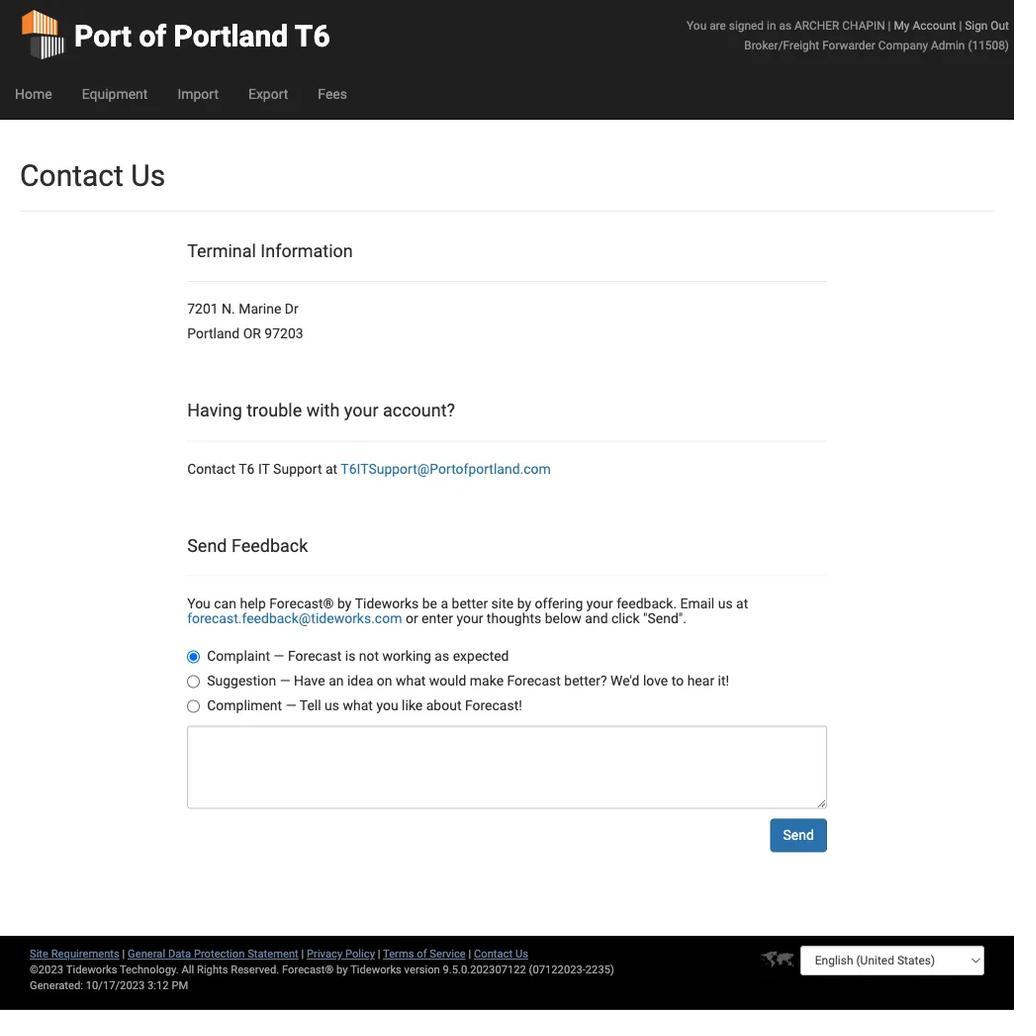 Task type: describe. For each thing, give the bounding box(es) containing it.
tideworks inside site requirements | general data protection statement | privacy policy | terms of service | contact us ©2023 tideworks technology. all rights reserved. forecast® by tideworks version 9.5.0.202307122 (07122023-2235) generated: 10/17/2023 3:12 pm
[[350, 963, 402, 976]]

generated:
[[30, 979, 83, 992]]

below
[[545, 610, 582, 627]]

contact inside site requirements | general data protection statement | privacy policy | terms of service | contact us ©2023 tideworks technology. all rights reserved. forecast® by tideworks version 9.5.0.202307122 (07122023-2235) generated: 10/17/2023 3:12 pm
[[474, 947, 513, 960]]

feedback
[[231, 535, 308, 556]]

of inside site requirements | general data protection statement | privacy policy | terms of service | contact us ©2023 tideworks technology. all rights reserved. forecast® by tideworks version 9.5.0.202307122 (07122023-2235) generated: 10/17/2023 3:12 pm
[[417, 947, 427, 960]]

us inside site requirements | general data protection statement | privacy policy | terms of service | contact us ©2023 tideworks technology. all rights reserved. forecast® by tideworks version 9.5.0.202307122 (07122023-2235) generated: 10/17/2023 3:12 pm
[[515, 947, 528, 960]]

forecast!
[[465, 697, 522, 714]]

suggestion — have an idea on what would make forecast better? we'd love to hear it!
[[207, 673, 729, 689]]

feedback.
[[617, 595, 677, 612]]

site
[[491, 595, 514, 612]]

or
[[243, 326, 261, 342]]

home
[[15, 86, 52, 102]]

(11508)
[[968, 38, 1009, 52]]

data
[[168, 947, 191, 960]]

1 horizontal spatial your
[[457, 610, 483, 627]]

97203
[[265, 326, 303, 342]]

complaint
[[207, 648, 270, 664]]

all
[[182, 963, 194, 976]]

about
[[426, 697, 462, 714]]

7201
[[187, 301, 218, 317]]

is
[[345, 648, 356, 664]]

broker/freight
[[744, 38, 819, 52]]

tideworks inside you can help forecast® by tideworks be a better site by offering your feedback. email us at forecast.feedback@tideworks.com or enter your thoughts below and click "send".
[[355, 595, 419, 612]]

(07122023-
[[529, 963, 586, 976]]

privacy
[[307, 947, 343, 960]]

expected
[[453, 648, 509, 664]]

hear
[[687, 673, 714, 689]]

home button
[[0, 69, 67, 119]]

2235)
[[586, 963, 614, 976]]

it!
[[718, 673, 729, 689]]

contact t6 it support at t6itsupport@portofportland.com
[[187, 460, 551, 477]]

out
[[991, 18, 1009, 32]]

you for you are signed in as archer chapin | my account | sign out broker/freight forwarder company admin (11508)
[[687, 18, 707, 32]]

— for tell
[[286, 697, 296, 714]]

an
[[329, 673, 344, 689]]

click
[[611, 610, 640, 627]]

idea
[[347, 673, 373, 689]]

complaint — forecast is not working as expected
[[207, 648, 509, 664]]

1 vertical spatial us
[[325, 697, 339, 714]]

0 vertical spatial at
[[325, 460, 338, 477]]

"send".
[[643, 610, 687, 627]]

better?
[[564, 673, 607, 689]]

signed
[[729, 18, 764, 32]]

policy
[[345, 947, 375, 960]]

port of portland t6
[[74, 18, 330, 53]]

compliment
[[207, 697, 282, 714]]

9.5.0.202307122
[[443, 963, 526, 976]]

— for have
[[280, 673, 291, 689]]

pm
[[172, 979, 188, 992]]

| left "my"
[[888, 18, 891, 32]]

make
[[470, 673, 504, 689]]

| left general
[[122, 947, 125, 960]]

account?
[[383, 400, 455, 421]]

chapin
[[842, 18, 885, 32]]

technology.
[[120, 963, 179, 976]]

site requirements | general data protection statement | privacy policy | terms of service | contact us ©2023 tideworks technology. all rights reserved. forecast® by tideworks version 9.5.0.202307122 (07122023-2235) generated: 10/17/2023 3:12 pm
[[30, 947, 614, 992]]

protection
[[194, 947, 245, 960]]

better
[[452, 595, 488, 612]]

can
[[214, 595, 236, 612]]

0 vertical spatial portland
[[174, 18, 288, 53]]

love
[[643, 673, 668, 689]]

terminal information
[[187, 240, 353, 261]]

to
[[672, 673, 684, 689]]

having
[[187, 400, 242, 421]]

by up is
[[337, 595, 352, 612]]

enter
[[422, 610, 453, 627]]

sign
[[965, 18, 988, 32]]

| left privacy
[[301, 947, 304, 960]]

thoughts
[[487, 610, 541, 627]]

version
[[404, 963, 440, 976]]

my account link
[[894, 18, 956, 32]]

equipment
[[82, 86, 148, 102]]

0 horizontal spatial of
[[139, 18, 166, 53]]

3:12
[[147, 979, 169, 992]]

with
[[306, 400, 340, 421]]

you can help forecast® by tideworks be a better site by offering your feedback. email us at forecast.feedback@tideworks.com or enter your thoughts below and click "send".
[[187, 595, 748, 627]]

0 horizontal spatial your
[[344, 400, 378, 421]]

port of portland t6 link
[[20, 0, 330, 69]]

site requirements link
[[30, 947, 120, 960]]

you for you can help forecast® by tideworks be a better site by offering your feedback. email us at forecast.feedback@tideworks.com or enter your thoughts below and click "send".
[[187, 595, 211, 612]]

my
[[894, 18, 910, 32]]

us inside you can help forecast® by tideworks be a better site by offering your feedback. email us at forecast.feedback@tideworks.com or enter your thoughts below and click "send".
[[718, 595, 733, 612]]

not
[[359, 648, 379, 664]]

having trouble with your account?
[[187, 400, 455, 421]]

it
[[258, 460, 270, 477]]



Task type: vqa. For each thing, say whether or not it's contained in the screenshot.
the Dr
yes



Task type: locate. For each thing, give the bounding box(es) containing it.
your
[[344, 400, 378, 421], [586, 595, 613, 612], [457, 610, 483, 627]]

0 horizontal spatial as
[[435, 648, 449, 664]]

0 vertical spatial us
[[718, 595, 733, 612]]

—
[[274, 648, 284, 664], [280, 673, 291, 689], [286, 697, 296, 714]]

0 horizontal spatial t6
[[239, 460, 255, 477]]

0 vertical spatial tideworks
[[355, 595, 419, 612]]

1 vertical spatial of
[[417, 947, 427, 960]]

terminal
[[187, 240, 256, 261]]

0 horizontal spatial what
[[343, 697, 373, 714]]

export
[[248, 86, 288, 102]]

of right port
[[139, 18, 166, 53]]

0 horizontal spatial forecast
[[288, 648, 342, 664]]

None text field
[[187, 726, 827, 809]]

by inside site requirements | general data protection statement | privacy policy | terms of service | contact us ©2023 tideworks technology. all rights reserved. forecast® by tideworks version 9.5.0.202307122 (07122023-2235) generated: 10/17/2023 3:12 pm
[[336, 963, 348, 976]]

port
[[74, 18, 132, 53]]

at right support
[[325, 460, 338, 477]]

1 horizontal spatial us
[[515, 947, 528, 960]]

reserved.
[[231, 963, 279, 976]]

7201 n. marine dr portland or 97203
[[187, 301, 303, 342]]

your right below
[[586, 595, 613, 612]]

service
[[430, 947, 466, 960]]

t6 up fees
[[295, 18, 330, 53]]

1 horizontal spatial contact
[[187, 460, 236, 477]]

us down equipment popup button
[[131, 158, 165, 193]]

tell
[[300, 697, 321, 714]]

0 vertical spatial —
[[274, 648, 284, 664]]

you inside you are signed in as archer chapin | my account | sign out broker/freight forwarder company admin (11508)
[[687, 18, 707, 32]]

are
[[710, 18, 726, 32]]

— left have
[[280, 673, 291, 689]]

on
[[377, 673, 392, 689]]

1 vertical spatial portland
[[187, 326, 240, 342]]

us
[[131, 158, 165, 193], [515, 947, 528, 960]]

terms
[[383, 947, 414, 960]]

support
[[273, 460, 322, 477]]

1 horizontal spatial us
[[718, 595, 733, 612]]

what
[[396, 673, 426, 689], [343, 697, 373, 714]]

trouble
[[247, 400, 302, 421]]

by right site
[[517, 595, 531, 612]]

forecast® inside site requirements | general data protection statement | privacy policy | terms of service | contact us ©2023 tideworks technology. all rights reserved. forecast® by tideworks version 9.5.0.202307122 (07122023-2235) generated: 10/17/2023 3:12 pm
[[282, 963, 334, 976]]

send for send
[[783, 827, 814, 843]]

2 vertical spatial —
[[286, 697, 296, 714]]

portland up import
[[174, 18, 288, 53]]

general data protection statement link
[[128, 947, 299, 960]]

t6 left it at the left top
[[239, 460, 255, 477]]

suggestion
[[207, 673, 276, 689]]

us right email
[[718, 595, 733, 612]]

1 vertical spatial send
[[783, 827, 814, 843]]

as inside you are signed in as archer chapin | my account | sign out broker/freight forwarder company admin (11508)
[[779, 18, 792, 32]]

forecast up have
[[288, 648, 342, 664]]

forecast® right help
[[269, 595, 334, 612]]

— right complaint
[[274, 648, 284, 664]]

general
[[128, 947, 165, 960]]

or
[[406, 610, 418, 627]]

by down privacy policy link in the left of the page
[[336, 963, 348, 976]]

of up version
[[417, 947, 427, 960]]

your right with at the top left of the page
[[344, 400, 378, 421]]

0 horizontal spatial you
[[187, 595, 211, 612]]

contact left it at the left top
[[187, 460, 236, 477]]

export button
[[233, 69, 303, 119]]

2 vertical spatial contact
[[474, 947, 513, 960]]

marine
[[239, 301, 281, 317]]

| up 9.5.0.202307122
[[468, 947, 471, 960]]

company
[[878, 38, 928, 52]]

1 vertical spatial —
[[280, 673, 291, 689]]

0 vertical spatial of
[[139, 18, 166, 53]]

2 horizontal spatial your
[[586, 595, 613, 612]]

send feedback
[[187, 535, 308, 556]]

1 horizontal spatial t6
[[295, 18, 330, 53]]

at
[[325, 460, 338, 477], [736, 595, 748, 612]]

compliment — tell us what you like about forecast!
[[207, 697, 522, 714]]

us
[[718, 595, 733, 612], [325, 697, 339, 714]]

1 vertical spatial you
[[187, 595, 211, 612]]

at inside you can help forecast® by tideworks be a better site by offering your feedback. email us at forecast.feedback@tideworks.com or enter your thoughts below and click "send".
[[736, 595, 748, 612]]

account
[[913, 18, 956, 32]]

what down 'idea'
[[343, 697, 373, 714]]

send inside button
[[783, 827, 814, 843]]

send button
[[770, 819, 827, 852]]

1 vertical spatial us
[[515, 947, 528, 960]]

t6itsupport@portofportland.com link
[[341, 460, 551, 477]]

0 vertical spatial send
[[187, 535, 227, 556]]

forecast
[[288, 648, 342, 664], [507, 673, 561, 689]]

contact for contact us
[[20, 158, 123, 193]]

None radio
[[187, 650, 200, 663], [187, 675, 200, 688], [187, 700, 200, 713], [187, 650, 200, 663], [187, 675, 200, 688], [187, 700, 200, 713]]

offering
[[535, 595, 583, 612]]

working
[[382, 648, 431, 664]]

1 horizontal spatial forecast
[[507, 673, 561, 689]]

what up the like
[[396, 673, 426, 689]]

1 horizontal spatial of
[[417, 947, 427, 960]]

us right tell
[[325, 697, 339, 714]]

| right the policy
[[378, 947, 380, 960]]

requirements
[[51, 947, 120, 960]]

contact for contact t6 it support at t6itsupport@portofportland.com
[[187, 460, 236, 477]]

1 vertical spatial at
[[736, 595, 748, 612]]

at right email
[[736, 595, 748, 612]]

you left can
[[187, 595, 211, 612]]

forecast.feedback@tideworks.com link
[[187, 610, 402, 627]]

0 horizontal spatial us
[[131, 158, 165, 193]]

1 vertical spatial as
[[435, 648, 449, 664]]

1 horizontal spatial send
[[783, 827, 814, 843]]

0 vertical spatial what
[[396, 673, 426, 689]]

you inside you can help forecast® by tideworks be a better site by offering your feedback. email us at forecast.feedback@tideworks.com or enter your thoughts below and click "send".
[[187, 595, 211, 612]]

be
[[422, 595, 437, 612]]

contact up 9.5.0.202307122
[[474, 947, 513, 960]]

of
[[139, 18, 166, 53], [417, 947, 427, 960]]

and
[[585, 610, 608, 627]]

n.
[[222, 301, 235, 317]]

sign out link
[[965, 18, 1009, 32]]

— left tell
[[286, 697, 296, 714]]

you are signed in as archer chapin | my account | sign out broker/freight forwarder company admin (11508)
[[687, 18, 1009, 52]]

dr
[[285, 301, 299, 317]]

fees
[[318, 86, 347, 102]]

0 vertical spatial forecast
[[288, 648, 342, 664]]

you left are
[[687, 18, 707, 32]]

0 horizontal spatial us
[[325, 697, 339, 714]]

in
[[767, 18, 776, 32]]

site
[[30, 947, 48, 960]]

forecast®
[[269, 595, 334, 612], [282, 963, 334, 976]]

you
[[687, 18, 707, 32], [187, 595, 211, 612]]

forecast.feedback@tideworks.com
[[187, 610, 402, 627]]

forecast® inside you can help forecast® by tideworks be a better site by offering your feedback. email us at forecast.feedback@tideworks.com or enter your thoughts below and click "send".
[[269, 595, 334, 612]]

0 horizontal spatial send
[[187, 535, 227, 556]]

equipment button
[[67, 69, 163, 119]]

portland down 7201
[[187, 326, 240, 342]]

1 horizontal spatial as
[[779, 18, 792, 32]]

1 horizontal spatial you
[[687, 18, 707, 32]]

1 vertical spatial what
[[343, 697, 373, 714]]

0 vertical spatial t6
[[295, 18, 330, 53]]

portland inside 7201 n. marine dr portland or 97203
[[187, 326, 240, 342]]

admin
[[931, 38, 965, 52]]

©2023 tideworks
[[30, 963, 117, 976]]

help
[[240, 595, 266, 612]]

forwarder
[[822, 38, 876, 52]]

us up 9.5.0.202307122
[[515, 947, 528, 960]]

1 horizontal spatial at
[[736, 595, 748, 612]]

0 vertical spatial contact
[[20, 158, 123, 193]]

0 vertical spatial us
[[131, 158, 165, 193]]

statement
[[248, 947, 299, 960]]

as up would
[[435, 648, 449, 664]]

— for forecast
[[274, 648, 284, 664]]

tideworks left be
[[355, 595, 419, 612]]

like
[[402, 697, 423, 714]]

|
[[888, 18, 891, 32], [959, 18, 962, 32], [122, 947, 125, 960], [301, 947, 304, 960], [378, 947, 380, 960], [468, 947, 471, 960]]

1 vertical spatial tideworks
[[350, 963, 402, 976]]

contact us
[[20, 158, 165, 193]]

contact
[[20, 158, 123, 193], [187, 460, 236, 477], [474, 947, 513, 960]]

1 vertical spatial contact
[[187, 460, 236, 477]]

| left sign on the top right of the page
[[959, 18, 962, 32]]

send for send feedback
[[187, 535, 227, 556]]

0 vertical spatial forecast®
[[269, 595, 334, 612]]

as
[[779, 18, 792, 32], [435, 648, 449, 664]]

0 horizontal spatial contact
[[20, 158, 123, 193]]

as right in
[[779, 18, 792, 32]]

your right a in the bottom left of the page
[[457, 610, 483, 627]]

1 vertical spatial forecast®
[[282, 963, 334, 976]]

import
[[178, 86, 219, 102]]

forecast right make
[[507, 673, 561, 689]]

information
[[261, 240, 353, 261]]

2 horizontal spatial contact
[[474, 947, 513, 960]]

0 vertical spatial you
[[687, 18, 707, 32]]

1 vertical spatial forecast
[[507, 673, 561, 689]]

1 horizontal spatial what
[[396, 673, 426, 689]]

contact down home popup button
[[20, 158, 123, 193]]

0 horizontal spatial at
[[325, 460, 338, 477]]

tideworks down the policy
[[350, 963, 402, 976]]

0 vertical spatial as
[[779, 18, 792, 32]]

1 vertical spatial t6
[[239, 460, 255, 477]]

fees button
[[303, 69, 362, 119]]

forecast® down privacy
[[282, 963, 334, 976]]



